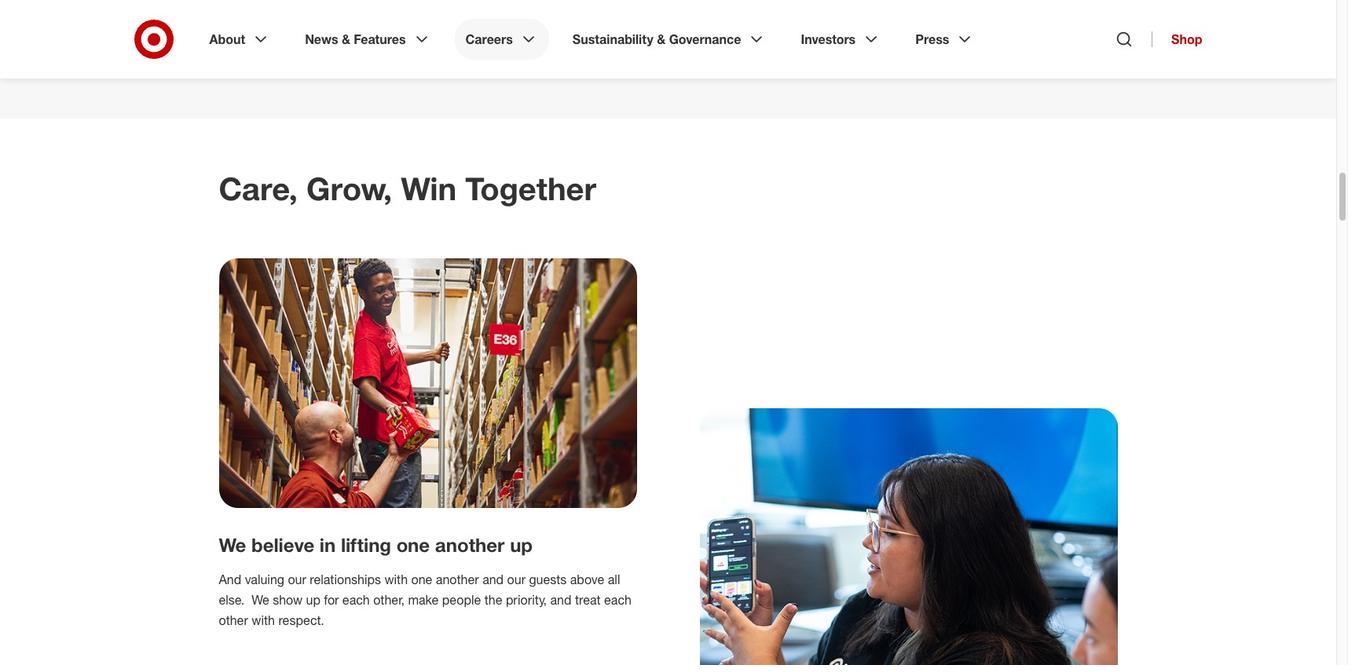 Task type: vqa. For each thing, say whether or not it's contained in the screenshot.
'with' inside lets you give a gift card with chocolate truffles, boxed and holiday-ready.
no



Task type: describe. For each thing, give the bounding box(es) containing it.
make
[[408, 593, 439, 608]]

we
[[219, 534, 246, 557]]

0 horizontal spatial with
[[252, 613, 275, 629]]

sustainability & governance
[[573, 31, 742, 47]]

2 each from the left
[[605, 593, 632, 608]]

you
[[663, 43, 684, 58]]

up inside and valuing our relationships with one another and our guests above all else.  we show up for each other, make people the priority, and treat each other with respect.
[[306, 593, 321, 608]]

learn more about how you can grow with target link
[[501, 33, 836, 69]]

& for sustainability
[[657, 31, 666, 47]]

1 vertical spatial and
[[551, 593, 572, 608]]

features
[[354, 31, 406, 47]]

investors link
[[790, 19, 892, 60]]

care, grow, win together
[[219, 170, 597, 208]]

1 our from the left
[[288, 572, 306, 588]]

grow,
[[307, 170, 392, 208]]

grow
[[713, 43, 744, 58]]

lifting
[[341, 534, 392, 557]]

& for news
[[342, 31, 351, 47]]

for
[[324, 593, 339, 608]]

believe
[[252, 534, 315, 557]]

above
[[571, 572, 605, 588]]

and valuing our relationships with one another and our guests above all else.  we show up for each other, make people the priority, and treat each other with respect.
[[219, 572, 632, 629]]

2 our from the left
[[507, 572, 526, 588]]

one inside and valuing our relationships with one another and our guests above all else.  we show up for each other, make people the priority, and treat each other with respect.
[[412, 572, 433, 588]]

news & features link
[[294, 19, 442, 60]]

valuing
[[245, 572, 285, 588]]

press link
[[905, 19, 986, 60]]

other
[[219, 613, 248, 629]]

show
[[273, 593, 303, 608]]

respect.
[[279, 613, 324, 629]]

treat
[[575, 593, 601, 608]]

sustainability
[[573, 31, 654, 47]]

win
[[401, 170, 457, 208]]

can
[[688, 43, 710, 58]]

with inside learn more about how you can grow with target link
[[747, 43, 772, 58]]

all
[[608, 572, 621, 588]]



Task type: locate. For each thing, give the bounding box(es) containing it.
we believe in lifting one another up
[[219, 534, 533, 557]]

another inside and valuing our relationships with one another and our guests above all else.  we show up for each other, make people the priority, and treat each other with respect.
[[436, 572, 479, 588]]

and down guests
[[551, 593, 572, 608]]

and
[[483, 572, 504, 588], [551, 593, 572, 608]]

1 horizontal spatial up
[[510, 534, 533, 557]]

with up the other,
[[385, 572, 408, 588]]

governance
[[669, 31, 742, 47]]

how
[[634, 43, 659, 58]]

1 each from the left
[[343, 593, 370, 608]]

0 horizontal spatial each
[[343, 593, 370, 608]]

another
[[435, 534, 505, 557], [436, 572, 479, 588]]

up
[[510, 534, 533, 557], [306, 593, 321, 608]]

our up show
[[288, 572, 306, 588]]

other,
[[374, 593, 405, 608]]

the
[[485, 593, 503, 608]]

care,
[[219, 170, 298, 208]]

2 horizontal spatial with
[[747, 43, 772, 58]]

each down all
[[605, 593, 632, 608]]

2 & from the left
[[657, 31, 666, 47]]

0 vertical spatial with
[[747, 43, 772, 58]]

and up the
[[483, 572, 504, 588]]

learn
[[524, 43, 558, 58]]

news
[[305, 31, 338, 47]]

one
[[397, 534, 430, 557], [412, 572, 433, 588]]

guests
[[529, 572, 567, 588]]

our
[[288, 572, 306, 588], [507, 572, 526, 588]]

one right lifting
[[397, 534, 430, 557]]

relationships
[[310, 572, 381, 588]]

1 horizontal spatial &
[[657, 31, 666, 47]]

with right grow
[[747, 43, 772, 58]]

learn more about how you can grow with target
[[524, 43, 813, 58]]

1 horizontal spatial each
[[605, 593, 632, 608]]

people
[[442, 593, 481, 608]]

each down relationships on the left
[[343, 593, 370, 608]]

about
[[210, 31, 245, 47]]

0 vertical spatial and
[[483, 572, 504, 588]]

each
[[343, 593, 370, 608], [605, 593, 632, 608]]

press
[[916, 31, 950, 47]]

investors
[[801, 31, 856, 47]]

more
[[562, 43, 593, 58]]

0 vertical spatial one
[[397, 534, 430, 557]]

target
[[776, 43, 813, 58]]

careers link
[[455, 19, 549, 60]]

0 horizontal spatial our
[[288, 572, 306, 588]]

1 vertical spatial another
[[436, 572, 479, 588]]

one up make
[[412, 572, 433, 588]]

1 vertical spatial one
[[412, 572, 433, 588]]

0 horizontal spatial and
[[483, 572, 504, 588]]

up up guests
[[510, 534, 533, 557]]

0 horizontal spatial &
[[342, 31, 351, 47]]

with right other
[[252, 613, 275, 629]]

1 vertical spatial with
[[385, 572, 408, 588]]

news & features
[[305, 31, 406, 47]]

&
[[342, 31, 351, 47], [657, 31, 666, 47]]

1 horizontal spatial our
[[507, 572, 526, 588]]

0 horizontal spatial up
[[306, 593, 321, 608]]

in
[[320, 534, 336, 557]]

shop
[[1172, 31, 1203, 47]]

together
[[466, 170, 597, 208]]

2 vertical spatial with
[[252, 613, 275, 629]]

and
[[219, 572, 242, 588]]

about link
[[198, 19, 282, 60]]

sustainability & governance link
[[562, 19, 778, 60]]

else.
[[219, 593, 245, 608]]

our up priority, at left bottom
[[507, 572, 526, 588]]

0 vertical spatial up
[[510, 534, 533, 557]]

careers
[[466, 31, 513, 47]]

1 horizontal spatial and
[[551, 593, 572, 608]]

1 vertical spatial up
[[306, 593, 321, 608]]

with
[[747, 43, 772, 58], [385, 572, 408, 588], [252, 613, 275, 629]]

priority,
[[506, 593, 547, 608]]

1 & from the left
[[342, 31, 351, 47]]

1 horizontal spatial with
[[385, 572, 408, 588]]

up left for
[[306, 593, 321, 608]]

about
[[596, 43, 631, 58]]

0 vertical spatial another
[[435, 534, 505, 557]]

shop link
[[1153, 31, 1203, 47]]



